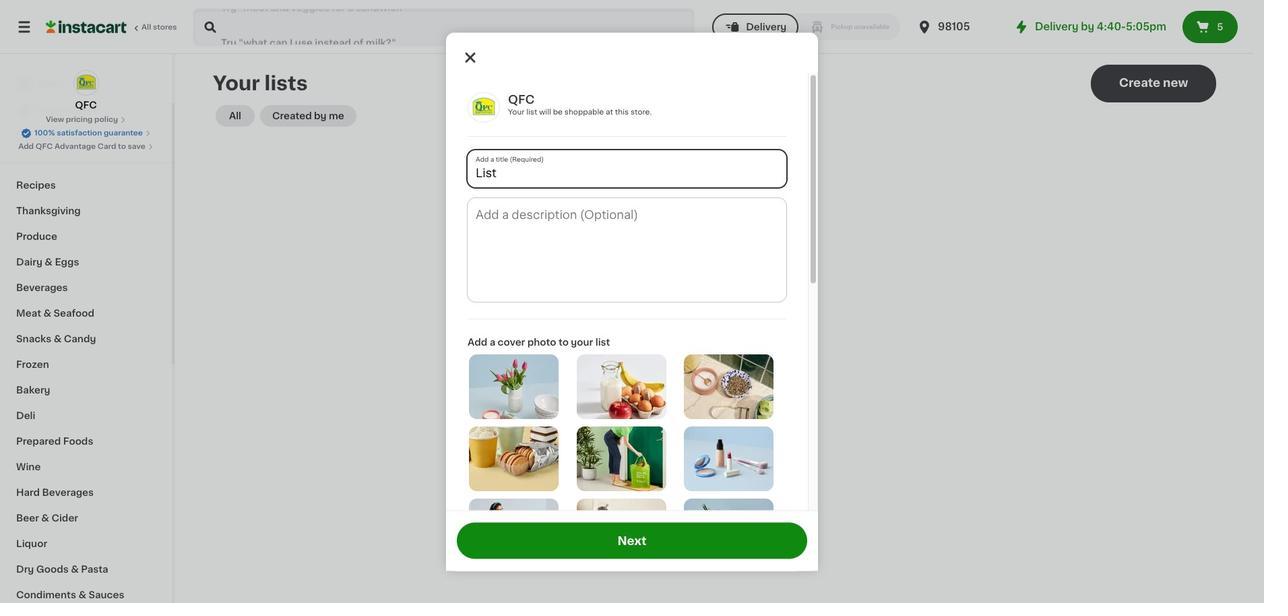 Task type: locate. For each thing, give the bounding box(es) containing it.
0 vertical spatial all
[[142, 24, 151, 31]]

1 horizontal spatial to
[[559, 337, 569, 347]]

lists left you
[[633, 295, 655, 304]]

0 vertical spatial your
[[213, 73, 260, 93]]

you
[[657, 295, 675, 304]]

pressed powder, foundation, lip stick, and makeup brushes. image
[[684, 426, 774, 491]]

eggs
[[55, 257, 79, 267]]

5:05pm
[[1126, 22, 1167, 32]]

to inside "list_add_items" dialog
[[559, 337, 569, 347]]

condiments & sauces
[[16, 590, 124, 600]]

guarantee
[[104, 129, 143, 137]]

& left "eggs"
[[45, 257, 53, 267]]

& left "sauces"
[[78, 590, 86, 600]]

an shopper setting a bag of groceries down at someone's door. image
[[577, 426, 666, 491]]

will right create
[[711, 295, 726, 304]]

qfc inside "link"
[[75, 100, 97, 110]]

advantage
[[55, 143, 96, 150]]

1 vertical spatial to
[[559, 337, 569, 347]]

list right your
[[596, 337, 610, 347]]

a jar of flour, a stick of sliced butter, 3 granny smith apples, a carton of 7 eggs. image
[[577, 499, 666, 563]]

to for save
[[118, 143, 126, 150]]

1 vertical spatial lists
[[633, 295, 655, 304]]

0 horizontal spatial add
[[18, 143, 34, 150]]

list left shoppable
[[526, 108, 537, 115]]

1 horizontal spatial your
[[508, 108, 525, 115]]

shoppable
[[565, 108, 604, 115]]

thanksgiving link
[[8, 198, 164, 224]]

98105 button
[[917, 8, 998, 46]]

& for condiments
[[78, 590, 86, 600]]

shop
[[38, 79, 63, 88]]

will for lists
[[711, 295, 726, 304]]

will inside qfc your list will be shoppable at this store.
[[539, 108, 551, 115]]

0 horizontal spatial list
[[526, 108, 537, 115]]

1 vertical spatial your
[[508, 108, 525, 115]]

cover
[[498, 337, 525, 347]]

to for your
[[559, 337, 569, 347]]

0 vertical spatial by
[[1081, 22, 1095, 32]]

0 vertical spatial lists
[[38, 133, 61, 142]]

5 button
[[1183, 11, 1238, 43]]

0 vertical spatial beverages
[[16, 283, 68, 293]]

saved
[[743, 295, 771, 304]]

0 vertical spatial be
[[553, 108, 563, 115]]

delivery button
[[713, 13, 799, 40]]

0 horizontal spatial all
[[142, 24, 151, 31]]

qfc link
[[73, 70, 99, 112]]

seafood
[[54, 309, 94, 318]]

lists down view
[[38, 133, 61, 142]]

by inside 'button'
[[314, 111, 327, 121]]

0 horizontal spatial will
[[539, 108, 551, 115]]

& right meat
[[43, 309, 51, 318]]

0 horizontal spatial lists
[[38, 133, 61, 142]]

by left me
[[314, 111, 327, 121]]

0 vertical spatial to
[[118, 143, 126, 150]]

created
[[272, 111, 312, 121]]

2 horizontal spatial qfc
[[508, 94, 535, 104]]

1 horizontal spatial will
[[711, 295, 726, 304]]

&
[[45, 257, 53, 267], [43, 309, 51, 318], [54, 334, 62, 344], [41, 514, 49, 523], [71, 565, 79, 574], [78, 590, 86, 600]]

1 horizontal spatial by
[[1081, 22, 1095, 32]]

None search field
[[193, 8, 695, 46]]

deli link
[[8, 403, 164, 429]]

1 horizontal spatial add
[[468, 337, 487, 347]]

& inside "link"
[[43, 309, 51, 318]]

meat & seafood link
[[8, 301, 164, 326]]

lists for lists
[[38, 133, 61, 142]]

0 horizontal spatial delivery
[[746, 22, 787, 32]]

list_add_items dialog
[[446, 32, 818, 603]]

100% satisfaction guarantee button
[[21, 125, 151, 139]]

be
[[553, 108, 563, 115], [728, 295, 740, 304]]

add a cover photo to your list
[[468, 337, 610, 347]]

again
[[68, 106, 95, 115]]

0 horizontal spatial be
[[553, 108, 563, 115]]

produce link
[[8, 224, 164, 249]]

1 vertical spatial by
[[314, 111, 327, 121]]

1 vertical spatial list
[[596, 337, 610, 347]]

candy
[[64, 334, 96, 344]]

delivery
[[1035, 22, 1079, 32], [746, 22, 787, 32]]

all down 'your lists'
[[229, 111, 241, 121]]

your inside qfc your list will be shoppable at this store.
[[508, 108, 525, 115]]

1 horizontal spatial all
[[229, 111, 241, 121]]

it
[[59, 106, 66, 115]]

delivery by 4:40-5:05pm link
[[1014, 19, 1167, 35]]

0 vertical spatial add
[[18, 143, 34, 150]]

add qfc advantage card to save link
[[18, 142, 154, 152]]

thanksgiving
[[16, 206, 81, 216]]

instacart logo image
[[46, 19, 127, 35]]

Add a title (Required) text field
[[468, 150, 787, 187]]

0 horizontal spatial your
[[213, 73, 260, 93]]

delivery by 4:40-5:05pm
[[1035, 22, 1167, 32]]

at
[[606, 108, 613, 115]]

dry goods & pasta
[[16, 565, 108, 574]]

qfc inside qfc your list will be shoppable at this store.
[[508, 94, 535, 104]]

shop link
[[8, 70, 164, 97]]

1 vertical spatial will
[[711, 295, 726, 304]]

prepared foods
[[16, 437, 93, 446]]

all inside "all stores" link
[[142, 24, 151, 31]]

add
[[18, 143, 34, 150], [468, 337, 487, 347]]

to
[[118, 143, 126, 150], [559, 337, 569, 347]]

next button
[[457, 523, 807, 559]]

dry
[[16, 565, 34, 574]]

add left "a"
[[468, 337, 487, 347]]

1 vertical spatial be
[[728, 295, 740, 304]]

your
[[571, 337, 593, 347]]

service type group
[[713, 13, 901, 40]]

to down guarantee at the left top of page
[[118, 143, 126, 150]]

1 horizontal spatial delivery
[[1035, 22, 1079, 32]]

None text field
[[468, 198, 787, 301]]

a bar of chocolate cut in half, a yellow pint of white ice cream, a green pint of white ice cream, an open pack of cookies, and a stack of ice cream sandwiches. image
[[469, 426, 559, 491]]

add for add qfc advantage card to save
[[18, 143, 34, 150]]

100% satisfaction guarantee
[[34, 129, 143, 137]]

hard
[[16, 488, 40, 497]]

& right beer
[[41, 514, 49, 523]]

be inside qfc your list will be shoppable at this store.
[[553, 108, 563, 115]]

lists inside lists link
[[38, 133, 61, 142]]

will left shoppable
[[539, 108, 551, 115]]

lists for lists you create will be saved here.
[[633, 295, 655, 304]]

your
[[213, 73, 260, 93], [508, 108, 525, 115]]

1 vertical spatial all
[[229, 111, 241, 121]]

1 vertical spatial add
[[468, 337, 487, 347]]

beer & cider link
[[8, 505, 164, 531]]

& left candy
[[54, 334, 62, 344]]

create new
[[1119, 78, 1188, 88]]

delivery inside button
[[746, 22, 787, 32]]

wine link
[[8, 454, 164, 480]]

buy
[[38, 106, 57, 115]]

0 vertical spatial will
[[539, 108, 551, 115]]

pricing
[[66, 116, 93, 123]]

qfc logo image
[[73, 70, 99, 96], [468, 92, 500, 122]]

0 vertical spatial list
[[526, 108, 537, 115]]

& for snacks
[[54, 334, 62, 344]]

hard beverages link
[[8, 480, 164, 505]]

all for all
[[229, 111, 241, 121]]

all inside all button
[[229, 111, 241, 121]]

1 horizontal spatial lists
[[633, 295, 655, 304]]

98105
[[938, 22, 970, 32]]

snacks & candy
[[16, 334, 96, 344]]

add inside "list_add_items" dialog
[[468, 337, 487, 347]]

0 horizontal spatial by
[[314, 111, 327, 121]]

hard beverages
[[16, 488, 94, 497]]

1 horizontal spatial qfc
[[75, 100, 97, 110]]

1 horizontal spatial qfc logo image
[[468, 92, 500, 122]]

will
[[539, 108, 551, 115], [711, 295, 726, 304]]

condiments & sauces link
[[8, 582, 164, 603]]

to left your
[[559, 337, 569, 347]]

& for beer
[[41, 514, 49, 523]]

lists
[[38, 133, 61, 142], [633, 295, 655, 304]]

frozen link
[[8, 352, 164, 377]]

a woman sitting on a chair wearing headphones holding a drink in her hand with a small brown dog on the floor by her side. image
[[469, 499, 559, 563]]

1 horizontal spatial be
[[728, 295, 740, 304]]

by left 4:40-
[[1081, 22, 1095, 32]]

be left the saved
[[728, 295, 740, 304]]

add inside add qfc advantage card to save link
[[18, 143, 34, 150]]

beverages down dairy & eggs
[[16, 283, 68, 293]]

add up "recipes"
[[18, 143, 34, 150]]

wine
[[16, 462, 41, 472]]

create
[[1119, 78, 1161, 88]]

all left 'stores'
[[142, 24, 151, 31]]

beverages up the cider
[[42, 488, 94, 497]]

all for all stores
[[142, 24, 151, 31]]

dairy & eggs link
[[8, 249, 164, 275]]

lists you create will be saved here.
[[633, 295, 797, 304]]

0 horizontal spatial to
[[118, 143, 126, 150]]

all
[[142, 24, 151, 31], [229, 111, 241, 121]]

be left shoppable
[[553, 108, 563, 115]]

by
[[1081, 22, 1095, 32], [314, 111, 327, 121]]



Task type: vqa. For each thing, say whether or not it's contained in the screenshot.
delivery by 4:40-5:05pm LINK
yes



Task type: describe. For each thing, give the bounding box(es) containing it.
all stores
[[142, 24, 177, 31]]

1 horizontal spatial list
[[596, 337, 610, 347]]

& left pasta
[[71, 565, 79, 574]]

& for dairy
[[45, 257, 53, 267]]

a keyboard, mouse, notebook, cup of pencils, wire cable. image
[[684, 499, 774, 563]]

goods
[[36, 565, 69, 574]]

view pricing policy
[[46, 116, 118, 123]]

beverages link
[[8, 275, 164, 301]]

by for created
[[314, 111, 327, 121]]

buy it again
[[38, 106, 95, 115]]

sauces
[[89, 590, 124, 600]]

photo
[[528, 337, 556, 347]]

a bulb of garlic, a bowl of salt, a bowl of pepper, a bowl of cut celery. image
[[684, 354, 774, 419]]

snacks
[[16, 334, 51, 344]]

condiments
[[16, 590, 76, 600]]

new
[[1163, 78, 1188, 88]]

all button
[[216, 105, 255, 127]]

1 vertical spatial beverages
[[42, 488, 94, 497]]

buy it again link
[[8, 97, 164, 124]]

0 horizontal spatial qfc
[[36, 143, 53, 150]]

dry goods & pasta link
[[8, 557, 164, 582]]

dairy
[[16, 257, 42, 267]]

deli
[[16, 411, 35, 421]]

lists
[[265, 73, 308, 93]]

created by me
[[272, 111, 344, 121]]

foods
[[63, 437, 93, 446]]

meat
[[16, 309, 41, 318]]

qfc logo image inside "list_add_items" dialog
[[468, 92, 500, 122]]

0 horizontal spatial qfc logo image
[[73, 70, 99, 96]]

a small white vase of pink tulips, a stack of 3 white bowls, and a rolled napkin. image
[[469, 354, 559, 419]]

4:40-
[[1097, 22, 1126, 32]]

add qfc advantage card to save
[[18, 143, 145, 150]]

& for meat
[[43, 309, 51, 318]]

bakery link
[[8, 377, 164, 403]]

store.
[[631, 108, 652, 115]]

be for qfc
[[553, 108, 563, 115]]

view pricing policy link
[[46, 115, 126, 125]]

100%
[[34, 129, 55, 137]]

none text field inside "list_add_items" dialog
[[468, 198, 787, 301]]

be for lists
[[728, 295, 740, 304]]

5
[[1217, 22, 1224, 32]]

lists link
[[8, 124, 164, 151]]

create
[[678, 295, 708, 304]]

view
[[46, 116, 64, 123]]

meat & seafood
[[16, 309, 94, 318]]

stores
[[153, 24, 177, 31]]

snacks & candy link
[[8, 326, 164, 352]]

created by me button
[[260, 105, 356, 127]]

a
[[490, 337, 496, 347]]

policy
[[94, 116, 118, 123]]

recipes
[[16, 181, 56, 190]]

save
[[128, 143, 145, 150]]

an apple, a small pitcher of milk, a banana, and a carton of 6 eggs. image
[[577, 354, 666, 419]]

by for delivery
[[1081, 22, 1095, 32]]

satisfaction
[[57, 129, 102, 137]]

delivery for delivery
[[746, 22, 787, 32]]

add for add a cover photo to your list
[[468, 337, 487, 347]]

liquor
[[16, 539, 47, 549]]

your lists
[[213, 73, 308, 93]]

delivery for delivery by 4:40-5:05pm
[[1035, 22, 1079, 32]]

this
[[615, 108, 629, 115]]

cider
[[52, 514, 78, 523]]

card
[[98, 143, 116, 150]]

produce
[[16, 232, 57, 241]]

pasta
[[81, 565, 108, 574]]

frozen
[[16, 360, 49, 369]]

list inside qfc your list will be shoppable at this store.
[[526, 108, 537, 115]]

qfc for qfc
[[75, 100, 97, 110]]

prepared foods link
[[8, 429, 164, 454]]

beer & cider
[[16, 514, 78, 523]]

liquor link
[[8, 531, 164, 557]]

next
[[618, 535, 647, 546]]

recipes link
[[8, 173, 164, 198]]

bakery
[[16, 386, 50, 395]]

will for qfc
[[539, 108, 551, 115]]

beer
[[16, 514, 39, 523]]

dairy & eggs
[[16, 257, 79, 267]]

me
[[329, 111, 344, 121]]

here.
[[773, 295, 797, 304]]

qfc for qfc your list will be shoppable at this store.
[[508, 94, 535, 104]]

qfc your list will be shoppable at this store.
[[508, 94, 652, 115]]

create new button
[[1091, 65, 1217, 102]]

all stores link
[[46, 8, 178, 46]]



